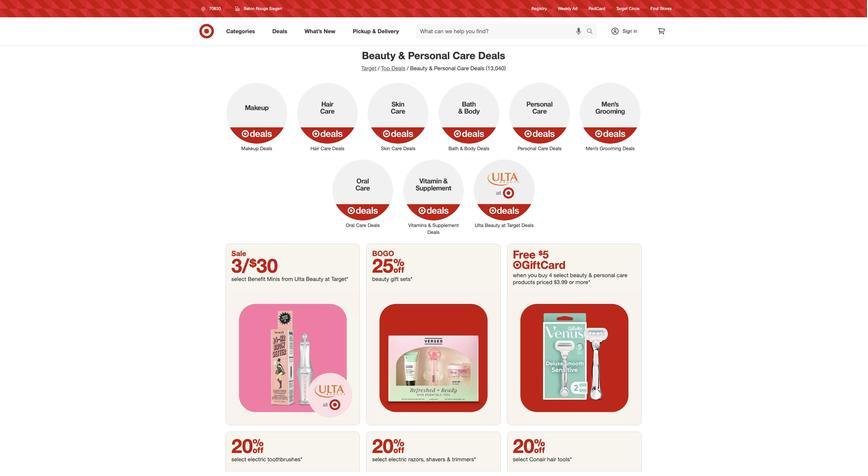 Task type: locate. For each thing, give the bounding box(es) containing it.
rouge
[[256, 6, 268, 11]]

1 horizontal spatial beauty
[[570, 272, 587, 279]]

20 inside 20 select electric razors, shavers & trimmers*
[[372, 434, 405, 458]]

benefit
[[248, 276, 265, 283]]

$3.99
[[554, 279, 568, 286]]

2 horizontal spatial 20
[[513, 434, 545, 458]]

electric for 20 select electric toothbrushes*
[[248, 456, 266, 463]]

select benefit minis from ulta beauty at target*
[[231, 276, 348, 283]]

target inside target circle link
[[616, 6, 628, 11]]

/ right top deals "link"
[[407, 65, 409, 72]]

hair care deals link
[[292, 81, 363, 152]]

bogo
[[372, 249, 394, 258]]

(13,040)
[[486, 65, 506, 72]]

target*
[[331, 276, 348, 283]]

sets*
[[400, 276, 413, 283]]

or
[[569, 279, 574, 286]]

1 vertical spatial at
[[325, 276, 330, 283]]

body
[[464, 145, 476, 151]]

2 vertical spatial personal
[[518, 145, 537, 151]]

target left top
[[361, 65, 376, 72]]

beauty inside free $5 ¬giftcard when you buy 4 select beauty & personal care products priced $3.99 or more*
[[570, 272, 587, 279]]

target
[[616, 6, 628, 11], [361, 65, 376, 72], [507, 222, 520, 228]]

1 vertical spatial target
[[361, 65, 376, 72]]

3/ $30
[[231, 254, 278, 277]]

What can we help you find? suggestions appear below search field
[[416, 24, 588, 39]]

electric left toothbrushes*
[[248, 456, 266, 463]]

beauty gift sets*
[[372, 276, 413, 283]]

at
[[502, 222, 506, 228], [325, 276, 330, 283]]

target left circle
[[616, 6, 628, 11]]

what's new
[[305, 28, 336, 34]]

what's new link
[[299, 24, 344, 39]]

beauty
[[362, 49, 396, 62], [410, 65, 428, 72], [485, 222, 500, 228], [306, 276, 323, 283]]

makeup deals
[[241, 145, 272, 151]]

0 horizontal spatial 20
[[231, 434, 264, 458]]

top
[[381, 65, 390, 72]]

top deals link
[[381, 65, 405, 72]]

0 horizontal spatial at
[[325, 276, 330, 283]]

electric left the razors,
[[389, 456, 407, 463]]

20 inside 20 select electric toothbrushes*
[[231, 434, 264, 458]]

ulta beauty at target deals
[[475, 222, 534, 228]]

0 horizontal spatial ulta
[[295, 276, 304, 283]]

select for 20 select electric razors, shavers & trimmers*
[[372, 456, 387, 463]]

ulta right supplement
[[475, 222, 484, 228]]

0 horizontal spatial electric
[[248, 456, 266, 463]]

beauty left gift
[[372, 276, 389, 283]]

0 vertical spatial at
[[502, 222, 506, 228]]

0 horizontal spatial /
[[378, 65, 380, 72]]

& inside vitamins & supplement deals
[[428, 222, 431, 228]]

beauty right $3.99
[[570, 272, 587, 279]]

electric
[[248, 456, 266, 463], [389, 456, 407, 463]]

2 horizontal spatial target
[[616, 6, 628, 11]]

0 vertical spatial target
[[616, 6, 628, 11]]

skin care deals link
[[363, 81, 434, 152]]

priced
[[537, 279, 553, 286]]

skin care deals
[[381, 145, 416, 151]]

ulta right from
[[295, 276, 304, 283]]

1 horizontal spatial at
[[502, 222, 506, 228]]

personal care deals
[[518, 145, 562, 151]]

from
[[282, 276, 293, 283]]

deals link
[[266, 24, 296, 39]]

vitamins & supplement deals
[[408, 222, 459, 235]]

personal care deals link
[[504, 81, 575, 152]]

20 inside 20 select conair hair tools*
[[513, 434, 545, 458]]

2 vertical spatial target
[[507, 222, 520, 228]]

&
[[372, 28, 376, 34], [398, 49, 405, 62], [429, 65, 433, 72], [460, 145, 463, 151], [428, 222, 431, 228], [589, 272, 592, 279], [447, 456, 450, 463]]

free
[[513, 248, 536, 261]]

25
[[372, 254, 405, 277]]

2 20 from the left
[[372, 434, 405, 458]]

bath
[[449, 145, 459, 151]]

1 horizontal spatial target
[[507, 222, 520, 228]]

1 vertical spatial personal
[[434, 65, 456, 72]]

& inside free $5 ¬giftcard when you buy 4 select beauty & personal care products priced $3.99 or more*
[[589, 272, 592, 279]]

makeup deals link
[[221, 81, 292, 152]]

1 electric from the left
[[248, 456, 266, 463]]

3 20 from the left
[[513, 434, 545, 458]]

/ left top
[[378, 65, 380, 72]]

weekly ad
[[558, 6, 578, 11]]

baton
[[244, 6, 255, 11]]

care for oral care deals
[[356, 222, 366, 228]]

select inside 20 select conair hair tools*
[[513, 456, 528, 463]]

care
[[617, 272, 628, 279]]

men's grooming deals link
[[575, 81, 646, 152]]

electric inside 20 select electric toothbrushes*
[[248, 456, 266, 463]]

target circle
[[616, 6, 640, 11]]

1 horizontal spatial electric
[[389, 456, 407, 463]]

makeup
[[241, 145, 259, 151]]

target up free
[[507, 222, 520, 228]]

registry link
[[532, 6, 547, 12]]

2 / from the left
[[407, 65, 409, 72]]

/
[[378, 65, 380, 72], [407, 65, 409, 72]]

1 horizontal spatial 20
[[372, 434, 405, 458]]

1 horizontal spatial ulta
[[475, 222, 484, 228]]

deals
[[272, 28, 287, 34], [478, 49, 505, 62], [392, 65, 405, 72], [471, 65, 484, 72], [260, 145, 272, 151], [332, 145, 344, 151], [403, 145, 416, 151], [477, 145, 489, 151], [550, 145, 562, 151], [623, 145, 635, 151], [368, 222, 380, 228], [522, 222, 534, 228], [428, 229, 440, 235]]

razors,
[[408, 456, 425, 463]]

shavers
[[426, 456, 445, 463]]

0 vertical spatial ulta
[[475, 222, 484, 228]]

select inside 20 select electric razors, shavers & trimmers*
[[372, 456, 387, 463]]

categories link
[[220, 24, 264, 39]]

redcard link
[[589, 6, 605, 12]]

electric inside 20 select electric razors, shavers & trimmers*
[[389, 456, 407, 463]]

20 for 20 select electric razors, shavers & trimmers*
[[372, 434, 405, 458]]

ulta
[[475, 222, 484, 228], [295, 276, 304, 283]]

when
[[513, 272, 526, 279]]

1 20 from the left
[[231, 434, 264, 458]]

baton rouge siegen
[[244, 6, 282, 11]]

weekly ad link
[[558, 6, 578, 12]]

$30
[[249, 254, 278, 277]]

weekly
[[558, 6, 571, 11]]

1 horizontal spatial /
[[407, 65, 409, 72]]

more*
[[576, 279, 590, 286]]

0 horizontal spatial target
[[361, 65, 376, 72]]

redcard
[[589, 6, 605, 11]]

registry
[[532, 6, 547, 11]]

20
[[231, 434, 264, 458], [372, 434, 405, 458], [513, 434, 545, 458]]

siegen
[[269, 6, 282, 11]]

care
[[453, 49, 475, 62], [457, 65, 469, 72], [321, 145, 331, 151], [392, 145, 402, 151], [538, 145, 548, 151], [356, 222, 366, 228]]

select inside 20 select electric toothbrushes*
[[231, 456, 246, 463]]

hair
[[547, 456, 556, 463]]

2 electric from the left
[[389, 456, 407, 463]]



Task type: describe. For each thing, give the bounding box(es) containing it.
target link
[[361, 65, 376, 72]]

gift
[[391, 276, 399, 283]]

products
[[513, 279, 535, 286]]

oral care deals link
[[327, 158, 398, 229]]

oral care deals
[[346, 222, 380, 228]]

deals inside vitamins & supplement deals
[[428, 229, 440, 235]]

¬giftcard
[[513, 258, 566, 271]]

ulta beauty at target deals link
[[469, 158, 540, 229]]

pickup & delivery
[[353, 28, 399, 34]]

trimmers*
[[452, 456, 476, 463]]

baton rouge siegen button
[[231, 2, 287, 15]]

0 vertical spatial personal
[[408, 49, 450, 62]]

target circle link
[[616, 6, 640, 12]]

hair care deals
[[311, 145, 344, 151]]

personal
[[594, 272, 615, 279]]

find stores link
[[651, 6, 672, 12]]

3/
[[231, 254, 249, 277]]

care for skin care deals
[[392, 145, 402, 151]]

hair
[[311, 145, 319, 151]]

sign
[[623, 28, 632, 34]]

search
[[584, 28, 600, 35]]

men's grooming deals
[[586, 145, 635, 151]]

pickup
[[353, 28, 371, 34]]

70820 button
[[197, 2, 228, 15]]

ad
[[573, 6, 578, 11]]

buy
[[538, 272, 548, 279]]

4
[[549, 272, 552, 279]]

toothbrushes*
[[268, 456, 302, 463]]

grooming
[[600, 145, 621, 151]]

find
[[651, 6, 659, 11]]

sign in link
[[605, 24, 648, 39]]

20 select conair hair tools*
[[513, 434, 572, 463]]

pickup & delivery link
[[347, 24, 408, 39]]

care for hair care deals
[[321, 145, 331, 151]]

circle
[[629, 6, 640, 11]]

20 for 20 select conair hair tools*
[[513, 434, 545, 458]]

electric for 20 select electric razors, shavers & trimmers*
[[389, 456, 407, 463]]

vitamins & supplement deals link
[[398, 158, 469, 236]]

skin
[[381, 145, 390, 151]]

categories
[[226, 28, 255, 34]]

in
[[634, 28, 637, 34]]

free $5 ¬giftcard when you buy 4 select beauty & personal care products priced $3.99 or more*
[[513, 248, 628, 286]]

70820
[[209, 6, 221, 11]]

delivery
[[378, 28, 399, 34]]

select for 20 select conair hair tools*
[[513, 456, 528, 463]]

target inside ulta beauty at target deals link
[[507, 222, 520, 228]]

stores
[[660, 6, 672, 11]]

you
[[528, 272, 537, 279]]

care for personal care deals
[[538, 145, 548, 151]]

bath & body deals
[[449, 145, 489, 151]]

select inside free $5 ¬giftcard when you buy 4 select beauty & personal care products priced $3.99 or more*
[[554, 272, 569, 279]]

tools*
[[558, 456, 572, 463]]

men's
[[586, 145, 598, 151]]

20 select electric razors, shavers & trimmers*
[[372, 434, 476, 463]]

0 horizontal spatial beauty
[[372, 276, 389, 283]]

minis
[[267, 276, 280, 283]]

select for 20 select electric toothbrushes*
[[231, 456, 246, 463]]

what's
[[305, 28, 322, 34]]

vitamins
[[408, 222, 427, 228]]

beauty & personal care deals target / top deals / beauty & personal care deals (13,040)
[[361, 49, 506, 72]]

& inside 20 select electric razors, shavers & trimmers*
[[447, 456, 450, 463]]

ulta beauty at target image
[[226, 291, 360, 425]]

sign in
[[623, 28, 637, 34]]

sale
[[231, 249, 246, 258]]

1 / from the left
[[378, 65, 380, 72]]

conair
[[529, 456, 546, 463]]

20 for 20 select electric toothbrushes*
[[231, 434, 264, 458]]

new
[[324, 28, 336, 34]]

target inside "beauty & personal care deals target / top deals / beauty & personal care deals (13,040)"
[[361, 65, 376, 72]]

$5
[[539, 248, 549, 261]]

bath & body deals link
[[434, 81, 504, 152]]

search button
[[584, 24, 600, 40]]

oral
[[346, 222, 355, 228]]

find stores
[[651, 6, 672, 11]]

1 vertical spatial ulta
[[295, 276, 304, 283]]



Task type: vqa. For each thing, say whether or not it's contained in the screenshot.
Type Board Games; Brainteasers
no



